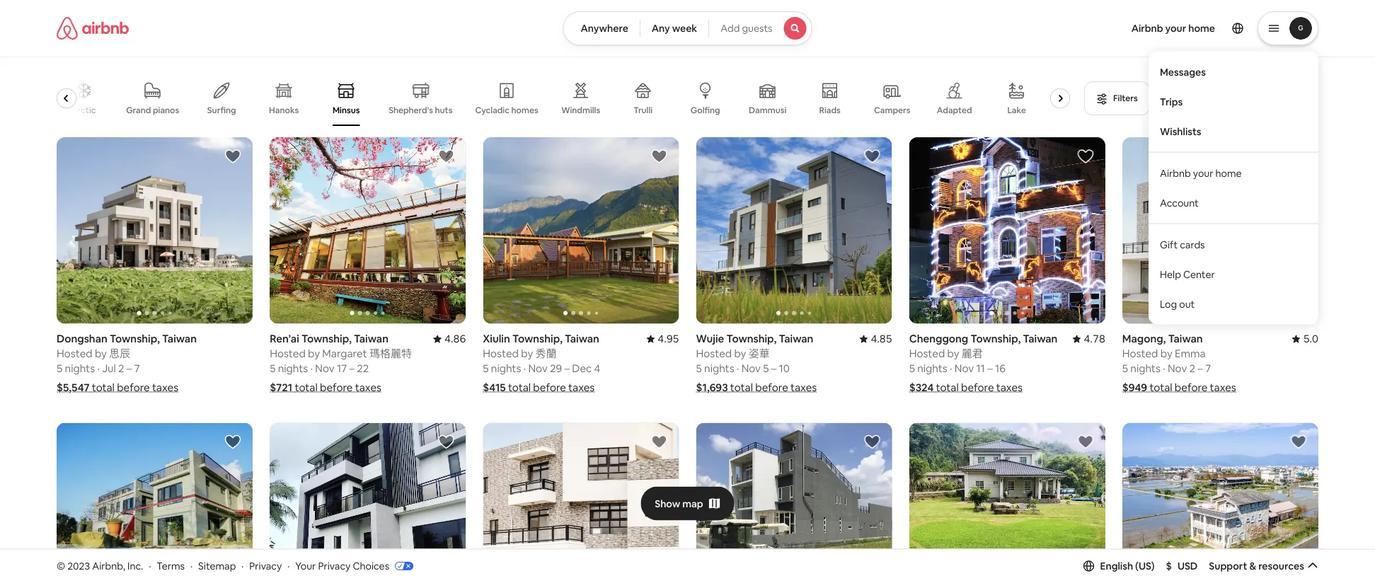 Task type: vqa. For each thing, say whether or not it's contained in the screenshot.


Task type: describe. For each thing, give the bounding box(es) containing it.
cycladic homes
[[476, 105, 539, 116]]

nov inside "ren'ai township, taiwan hosted by margaret 瑪格麗特 5 nights · nov 17 – 22 $721 total before taxes"
[[315, 362, 335, 375]]

wishlists
[[1160, 125, 1201, 138]]

add to wishlist: xiulin township, taiwan image
[[651, 148, 668, 165]]

add to wishlist: magong, taiwan image
[[1290, 148, 1307, 165]]

total inside display total before taxes button
[[1204, 93, 1223, 104]]

5.0 out of 5 average rating image
[[1292, 332, 1319, 346]]

4
[[594, 362, 600, 375]]

english (us)
[[1100, 560, 1155, 572]]

surfing
[[208, 105, 236, 116]]

0 vertical spatial airbnb
[[1131, 22, 1163, 35]]

4.86
[[445, 332, 466, 346]]

nights inside "ren'ai township, taiwan hosted by margaret 瑪格麗特 5 nights · nov 17 – 22 $721 total before taxes"
[[278, 362, 308, 375]]

before inside xiulin township, taiwan hosted by 秀蘭 5 nights · nov 29 – dec 4 $415 total before taxes
[[533, 381, 566, 394]]

sitemap link
[[198, 560, 236, 572]]

chenggong
[[909, 332, 968, 346]]

total inside magong, taiwan hosted by emma 5 nights · nov 2 – 7 $949 total before taxes
[[1150, 381, 1172, 394]]

by for margaret
[[308, 347, 320, 360]]

guests
[[742, 22, 773, 35]]

nights for $324
[[917, 362, 948, 375]]

display total before taxes switch
[[1281, 90, 1307, 107]]

1 vertical spatial airbnb your home
[[1160, 167, 1242, 179]]

before inside chenggong township, taiwan hosted by 麗君 5 nights · nov 11 – 16 $324 total before taxes
[[961, 381, 994, 394]]

shepherd's
[[389, 105, 433, 116]]

golfing
[[691, 105, 721, 116]]

5 inside chenggong township, taiwan hosted by 麗君 5 nights · nov 11 – 16 $324 total before taxes
[[909, 362, 915, 375]]

lake
[[1008, 105, 1027, 116]]

show map
[[655, 497, 703, 510]]

homes
[[512, 105, 539, 116]]

dammusi
[[749, 105, 787, 116]]

trips
[[1160, 95, 1183, 108]]

4.85 out of 5 average rating image
[[860, 332, 892, 346]]

5.0
[[1303, 332, 1319, 346]]

by for 思辰
[[95, 347, 107, 360]]

瑪格麗特
[[369, 347, 412, 360]]

usd
[[1178, 560, 1198, 572]]

total inside xiulin township, taiwan hosted by 秀蘭 5 nights · nov 29 – dec 4 $415 total before taxes
[[508, 381, 531, 394]]

4.85
[[871, 332, 892, 346]]

terms link
[[157, 560, 185, 572]]

shepherd's huts
[[389, 105, 453, 116]]

4.95
[[658, 332, 679, 346]]

taxes inside dongshan township, taiwan hosted by 思辰 5 nights · jul 2 – 7 $5,547 total before taxes
[[152, 381, 178, 394]]

adapted
[[937, 105, 973, 116]]

1 privacy from the left
[[249, 560, 282, 572]]

trulli
[[634, 105, 653, 116]]

total inside "ren'ai township, taiwan hosted by margaret 瑪格麗特 5 nights · nov 17 – 22 $721 total before taxes"
[[295, 381, 318, 394]]

– for 4
[[564, 362, 570, 375]]

huts
[[435, 105, 453, 116]]

messages link
[[1149, 57, 1319, 87]]

hosted inside magong, taiwan hosted by emma 5 nights · nov 2 – 7 $949 total before taxes
[[1122, 347, 1158, 360]]

terms
[[157, 560, 185, 572]]

1 horizontal spatial your
[[1193, 167, 1213, 179]]

dongshan
[[57, 332, 107, 346]]

taiwan for chenggong township, taiwan hosted by 麗君 5 nights · nov 11 – 16 $324 total before taxes
[[1023, 332, 1058, 346]]

taxes inside chenggong township, taiwan hosted by 麗君 5 nights · nov 11 – 16 $324 total before taxes
[[996, 381, 1023, 394]]

your privacy choices
[[295, 560, 389, 572]]

display
[[1173, 93, 1202, 104]]

map
[[682, 497, 703, 510]]

add to wishlist: dongshan township, taiwan image
[[224, 148, 241, 165]]

township, for 麗君
[[971, 332, 1021, 346]]

11
[[976, 362, 985, 375]]

cards
[[1180, 238, 1205, 251]]

week
[[672, 22, 697, 35]]

· right inc.
[[149, 560, 151, 572]]

by for 秀蘭
[[521, 347, 533, 360]]

filters
[[1113, 93, 1138, 104]]

by for 姿華
[[734, 347, 746, 360]]

– for $324
[[987, 362, 993, 375]]

arctic
[[72, 105, 96, 116]]

0 vertical spatial your
[[1165, 22, 1186, 35]]

add to wishlist: puli township, taiwan image
[[1077, 433, 1094, 450]]

hosted for wujie
[[696, 347, 732, 360]]

$
[[1166, 560, 1172, 572]]

taiwan for dongshan township, taiwan hosted by 思辰 5 nights · jul 2 – 7 $5,547 total before taxes
[[162, 332, 197, 346]]

taiwan for ren'ai township, taiwan hosted by margaret 瑪格麗特 5 nights · nov 17 – 22 $721 total before taxes
[[354, 332, 389, 346]]

$5,547
[[57, 381, 90, 394]]

your
[[295, 560, 316, 572]]

support
[[1209, 560, 1247, 572]]

account
[[1160, 196, 1199, 209]]

by for 麗君
[[947, 347, 959, 360]]

before inside magong, taiwan hosted by emma 5 nights · nov 2 – 7 $949 total before taxes
[[1175, 381, 1208, 394]]

add guests
[[721, 22, 773, 35]]

wishlists link
[[1149, 117, 1319, 146]]

nights inside magong, taiwan hosted by emma 5 nights · nov 2 – 7 $949 total before taxes
[[1131, 362, 1161, 375]]

ren'ai township, taiwan hosted by margaret 瑪格麗特 5 nights · nov 17 – 22 $721 total before taxes
[[270, 332, 412, 394]]

0 vertical spatial airbnb your home
[[1131, 22, 1215, 35]]

home for the bottommost airbnb your home 'link'
[[1216, 167, 1242, 179]]

$415
[[483, 381, 506, 394]]

trips link
[[1149, 87, 1319, 117]]

0 horizontal spatial add to wishlist: wujie township, taiwan image
[[864, 148, 881, 165]]

anywhere
[[581, 22, 628, 35]]

messages
[[1160, 66, 1206, 78]]

$949
[[1122, 381, 1147, 394]]

2 privacy from the left
[[318, 560, 351, 572]]

taxes inside magong, taiwan hosted by emma 5 nights · nov 2 – 7 $949 total before taxes
[[1210, 381, 1236, 394]]

before inside button
[[1225, 93, 1252, 104]]

4 5 from the left
[[763, 362, 769, 375]]

any
[[652, 22, 670, 35]]

1 vertical spatial airbnb
[[1160, 167, 1191, 179]]

· left privacy link
[[242, 560, 244, 572]]

account link
[[1149, 188, 1319, 218]]

group containing shepherd's huts
[[57, 71, 1076, 126]]

· inside dongshan township, taiwan hosted by 思辰 5 nights · jul 2 – 7 $5,547 total before taxes
[[97, 362, 100, 375]]

add to wishlist: ren'ai township, taiwan image
[[438, 148, 455, 165]]

$1,693
[[696, 381, 728, 394]]

magong,
[[1122, 332, 1166, 346]]

township, for 秀蘭
[[512, 332, 562, 346]]

add to wishlist: yuanshan township, taiwan image
[[864, 433, 881, 450]]

– inside "ren'ai township, taiwan hosted by margaret 瑪格麗特 5 nights · nov 17 – 22 $721 total before taxes"
[[349, 362, 355, 375]]

total inside dongshan township, taiwan hosted by 思辰 5 nights · jul 2 – 7 $5,547 total before taxes
[[92, 381, 115, 394]]

1 vertical spatial add to wishlist: wujie township, taiwan image
[[1290, 433, 1307, 450]]

nights for $1,693
[[704, 362, 734, 375]]

add
[[721, 22, 740, 35]]

grand pianos
[[126, 105, 180, 116]]

add to wishlist: fuxing district, taiwan image
[[224, 433, 241, 450]]

麗君
[[962, 347, 983, 360]]

7 inside magong, taiwan hosted by emma 5 nights · nov 2 – 7 $949 total before taxes
[[1205, 362, 1211, 375]]

4.95 out of 5 average rating image
[[646, 332, 679, 346]]

any week button
[[640, 11, 709, 45]]

nights for $5,547
[[65, 362, 95, 375]]

resources
[[1259, 560, 1304, 572]]

wujie township, taiwan hosted by 姿華 5 nights · nov 5 – 10 $1,693 total before taxes
[[696, 332, 817, 394]]

xiulin township, taiwan hosted by 秀蘭 5 nights · nov 29 – dec 4 $415 total before taxes
[[483, 332, 600, 394]]



Task type: locate. For each thing, give the bounding box(es) containing it.
nights inside xiulin township, taiwan hosted by 秀蘭 5 nights · nov 29 – dec 4 $415 total before taxes
[[491, 362, 521, 375]]

total right the display
[[1204, 93, 1223, 104]]

taxes inside xiulin township, taiwan hosted by 秀蘭 5 nights · nov 29 – dec 4 $415 total before taxes
[[568, 381, 595, 394]]

gift
[[1160, 238, 1178, 251]]

nov inside wujie township, taiwan hosted by 姿華 5 nights · nov 5 – 10 $1,693 total before taxes
[[742, 362, 761, 375]]

airbnb your home
[[1131, 22, 1215, 35], [1160, 167, 1242, 179]]

6 nights from the left
[[1131, 362, 1161, 375]]

$324
[[909, 381, 934, 394]]

2 2 from the left
[[1189, 362, 1195, 375]]

township, for margaret
[[301, 332, 352, 346]]

7 inside dongshan township, taiwan hosted by 思辰 5 nights · jul 2 – 7 $5,547 total before taxes
[[134, 362, 140, 375]]

1 vertical spatial airbnb your home link
[[1149, 158, 1319, 188]]

nights
[[65, 362, 95, 375], [278, 362, 308, 375], [704, 362, 734, 375], [917, 362, 948, 375], [491, 362, 521, 375], [1131, 362, 1161, 375]]

– inside magong, taiwan hosted by emma 5 nights · nov 2 – 7 $949 total before taxes
[[1198, 362, 1203, 375]]

by left 麗君
[[947, 347, 959, 360]]

hosted down wujie on the bottom of page
[[696, 347, 732, 360]]

gift cards
[[1160, 238, 1205, 251]]

home up messages
[[1189, 22, 1215, 35]]

(us)
[[1135, 560, 1155, 572]]

6 hosted from the left
[[1122, 347, 1158, 360]]

2 right jul
[[118, 362, 124, 375]]

your up account
[[1193, 167, 1213, 179]]

airbnb your home up account
[[1160, 167, 1242, 179]]

nov inside chenggong township, taiwan hosted by 麗君 5 nights · nov 11 – 16 $324 total before taxes
[[955, 362, 974, 375]]

total right $415
[[508, 381, 531, 394]]

nights inside chenggong township, taiwan hosted by 麗君 5 nights · nov 11 – 16 $324 total before taxes
[[917, 362, 948, 375]]

help center
[[1160, 268, 1215, 281]]

· left 17
[[310, 362, 313, 375]]

4 – from the left
[[987, 362, 993, 375]]

– down 思辰
[[127, 362, 132, 375]]

2 5 from the left
[[270, 362, 276, 375]]

your privacy choices link
[[295, 560, 413, 573]]

5 up $949
[[1122, 362, 1128, 375]]

hosted down ren'ai
[[270, 347, 306, 360]]

hosted for chenggong
[[909, 347, 945, 360]]

– for $1,693
[[771, 362, 777, 375]]

add to wishlist: shoufeng township, taiwan image
[[438, 433, 455, 450]]

5 up $324
[[909, 362, 915, 375]]

3 hosted from the left
[[696, 347, 732, 360]]

airbnb your home link
[[1123, 13, 1224, 43], [1149, 158, 1319, 188]]

4.78 out of 5 average rating image
[[1073, 332, 1105, 346]]

nov down 秀蘭
[[528, 362, 548, 375]]

emma
[[1175, 347, 1206, 360]]

– right 17
[[349, 362, 355, 375]]

1 nov from the left
[[315, 362, 335, 375]]

16
[[995, 362, 1006, 375]]

– inside dongshan township, taiwan hosted by 思辰 5 nights · jul 2 – 7 $5,547 total before taxes
[[127, 362, 132, 375]]

add guests button
[[709, 11, 812, 45]]

help
[[1160, 268, 1181, 281]]

windmills
[[562, 105, 601, 116]]

nov for 4
[[528, 362, 548, 375]]

1 vertical spatial your
[[1193, 167, 1213, 179]]

0 horizontal spatial 7
[[134, 362, 140, 375]]

hosted for dongshan
[[57, 347, 92, 360]]

township, inside chenggong township, taiwan hosted by 麗君 5 nights · nov 11 – 16 $324 total before taxes
[[971, 332, 1021, 346]]

6 5 from the left
[[483, 362, 489, 375]]

5 inside dongshan township, taiwan hosted by 思辰 5 nights · jul 2 – 7 $5,547 total before taxes
[[57, 362, 62, 375]]

1 by from the left
[[95, 347, 107, 360]]

add to wishlist: chenggong township, taiwan image
[[1077, 148, 1094, 165]]

wujie
[[696, 332, 724, 346]]

hosted inside xiulin township, taiwan hosted by 秀蘭 5 nights · nov 29 – dec 4 $415 total before taxes
[[483, 347, 519, 360]]

taiwan inside chenggong township, taiwan hosted by 麗君 5 nights · nov 11 – 16 $324 total before taxes
[[1023, 332, 1058, 346]]

before down 29 at the bottom left of page
[[533, 381, 566, 394]]

cycladic
[[476, 105, 510, 116]]

nov inside xiulin township, taiwan hosted by 秀蘭 5 nights · nov 29 – dec 4 $415 total before taxes
[[528, 362, 548, 375]]

before down 思辰
[[117, 381, 150, 394]]

taiwan for wujie township, taiwan hosted by 姿華 5 nights · nov 5 – 10 $1,693 total before taxes
[[779, 332, 814, 346]]

5 up $5,547
[[57, 362, 62, 375]]

– right 11
[[987, 362, 993, 375]]

township, inside xiulin township, taiwan hosted by 秀蘭 5 nights · nov 29 – dec 4 $415 total before taxes
[[512, 332, 562, 346]]

none search field containing anywhere
[[563, 11, 812, 45]]

nov left 11
[[955, 362, 974, 375]]

5 hosted from the left
[[483, 347, 519, 360]]

&
[[1250, 560, 1256, 572]]

township, up 秀蘭
[[512, 332, 562, 346]]

township, inside "ren'ai township, taiwan hosted by margaret 瑪格麗特 5 nights · nov 17 – 22 $721 total before taxes"
[[301, 332, 352, 346]]

privacy link
[[249, 560, 282, 572]]

privacy
[[249, 560, 282, 572], [318, 560, 351, 572]]

2 township, from the left
[[301, 332, 352, 346]]

jul
[[102, 362, 116, 375]]

township, for 姿華
[[726, 332, 777, 346]]

sitemap
[[198, 560, 236, 572]]

2 inside dongshan township, taiwan hosted by 思辰 5 nights · jul 2 – 7 $5,547 total before taxes
[[118, 362, 124, 375]]

choices
[[353, 560, 389, 572]]

profile element
[[829, 0, 1319, 325]]

pianos
[[153, 105, 180, 116]]

· left "10"
[[737, 362, 739, 375]]

before down 17
[[320, 381, 353, 394]]

log out
[[1160, 298, 1195, 310]]

1 5 from the left
[[57, 362, 62, 375]]

0 horizontal spatial privacy
[[249, 560, 282, 572]]

any week
[[652, 22, 697, 35]]

margaret
[[322, 347, 367, 360]]

total
[[1204, 93, 1223, 104], [92, 381, 115, 394], [295, 381, 318, 394], [730, 381, 753, 394], [936, 381, 959, 394], [508, 381, 531, 394], [1150, 381, 1172, 394]]

5 up $721
[[270, 362, 276, 375]]

1 2 from the left
[[118, 362, 124, 375]]

log
[[1160, 298, 1177, 310]]

1 horizontal spatial privacy
[[318, 560, 351, 572]]

by left margaret
[[308, 347, 320, 360]]

hosted inside "ren'ai township, taiwan hosted by margaret 瑪格麗特 5 nights · nov 17 – 22 $721 total before taxes"
[[270, 347, 306, 360]]

hosted down xiulin
[[483, 347, 519, 360]]

taxes inside wujie township, taiwan hosted by 姿華 5 nights · nov 5 – 10 $1,693 total before taxes
[[791, 381, 817, 394]]

english
[[1100, 560, 1133, 572]]

5 inside "ren'ai township, taiwan hosted by margaret 瑪格麗特 5 nights · nov 17 – 22 $721 total before taxes"
[[270, 362, 276, 375]]

2 nights from the left
[[278, 362, 308, 375]]

before inside wujie township, taiwan hosted by 姿華 5 nights · nov 5 – 10 $1,693 total before taxes
[[755, 381, 788, 394]]

1 7 from the left
[[134, 362, 140, 375]]

township, up margaret
[[301, 332, 352, 346]]

4 hosted from the left
[[909, 347, 945, 360]]

– inside chenggong township, taiwan hosted by 麗君 5 nights · nov 11 – 16 $324 total before taxes
[[987, 362, 993, 375]]

6 – from the left
[[1198, 362, 1203, 375]]

1 horizontal spatial 7
[[1205, 362, 1211, 375]]

– inside xiulin township, taiwan hosted by 秀蘭 5 nights · nov 29 – dec 4 $415 total before taxes
[[564, 362, 570, 375]]

· inside "ren'ai township, taiwan hosted by margaret 瑪格麗特 5 nights · nov 17 – 22 $721 total before taxes"
[[310, 362, 313, 375]]

township, up 思辰
[[110, 332, 160, 346]]

magong, taiwan hosted by emma 5 nights · nov 2 – 7 $949 total before taxes
[[1122, 332, 1236, 394]]

5 – from the left
[[564, 362, 570, 375]]

hosted down dongshan
[[57, 347, 92, 360]]

4.78
[[1084, 332, 1105, 346]]

by inside dongshan township, taiwan hosted by 思辰 5 nights · jul 2 – 7 $5,547 total before taxes
[[95, 347, 107, 360]]

group
[[57, 71, 1076, 126], [57, 137, 253, 324], [270, 137, 466, 324], [483, 137, 679, 324], [696, 137, 892, 324], [909, 137, 1105, 324], [1122, 137, 1319, 324], [57, 423, 253, 583], [270, 423, 466, 583], [483, 423, 679, 583], [696, 423, 892, 583], [909, 423, 1105, 583], [1122, 423, 1319, 583]]

nights for 4
[[491, 362, 521, 375]]

by inside magong, taiwan hosted by emma 5 nights · nov 2 – 7 $949 total before taxes
[[1161, 347, 1173, 360]]

before down messages link
[[1225, 93, 1252, 104]]

3 nights from the left
[[704, 362, 734, 375]]

hosted for xiulin
[[483, 347, 519, 360]]

0 horizontal spatial your
[[1165, 22, 1186, 35]]

home
[[1189, 22, 1215, 35], [1216, 167, 1242, 179]]

by up jul
[[95, 347, 107, 360]]

1 horizontal spatial add to wishlist: wujie township, taiwan image
[[1290, 433, 1307, 450]]

total right $324
[[936, 381, 959, 394]]

· inside chenggong township, taiwan hosted by 麗君 5 nights · nov 11 – 16 $324 total before taxes
[[950, 362, 952, 375]]

taiwan for xiulin township, taiwan hosted by 秀蘭 5 nights · nov 29 – dec 4 $415 total before taxes
[[565, 332, 599, 346]]

· left jul
[[97, 362, 100, 375]]

taiwan inside dongshan township, taiwan hosted by 思辰 5 nights · jul 2 – 7 $5,547 total before taxes
[[162, 332, 197, 346]]

29
[[550, 362, 562, 375]]

hosted down chenggong
[[909, 347, 945, 360]]

taiwan
[[162, 332, 197, 346], [354, 332, 389, 346], [779, 332, 814, 346], [1023, 332, 1058, 346], [565, 332, 599, 346], [1168, 332, 1203, 346]]

– left "10"
[[771, 362, 777, 375]]

3 township, from the left
[[726, 332, 777, 346]]

nights up $5,547
[[65, 362, 95, 375]]

1 vertical spatial home
[[1216, 167, 1242, 179]]

home up the account link
[[1216, 167, 1242, 179]]

xiulin
[[483, 332, 510, 346]]

· down the magong,
[[1163, 362, 1165, 375]]

before inside "ren'ai township, taiwan hosted by margaret 瑪格麗特 5 nights · nov 17 – 22 $721 total before taxes"
[[320, 381, 353, 394]]

nov left 17
[[315, 362, 335, 375]]

airbnb up account
[[1160, 167, 1191, 179]]

5 down "姿華"
[[763, 362, 769, 375]]

0 vertical spatial home
[[1189, 22, 1215, 35]]

5 nights from the left
[[491, 362, 521, 375]]

· inside wujie township, taiwan hosted by 姿華 5 nights · nov 5 – 10 $1,693 total before taxes
[[737, 362, 739, 375]]

hosted down the magong,
[[1122, 347, 1158, 360]]

$721
[[270, 381, 293, 394]]

· right the 'terms'
[[190, 560, 193, 572]]

airbnb your home up messages
[[1131, 22, 1215, 35]]

by left emma
[[1161, 347, 1173, 360]]

hosted inside dongshan township, taiwan hosted by 思辰 5 nights · jul 2 – 7 $5,547 total before taxes
[[57, 347, 92, 360]]

taiwan inside "ren'ai township, taiwan hosted by margaret 瑪格麗特 5 nights · nov 17 – 22 $721 total before taxes"
[[354, 332, 389, 346]]

privacy left 'your'
[[249, 560, 282, 572]]

show
[[655, 497, 680, 510]]

nov inside magong, taiwan hosted by emma 5 nights · nov 2 – 7 $949 total before taxes
[[1168, 362, 1187, 375]]

0 vertical spatial add to wishlist: wujie township, taiwan image
[[864, 148, 881, 165]]

out
[[1179, 298, 1195, 310]]

· inside magong, taiwan hosted by emma 5 nights · nov 2 – 7 $949 total before taxes
[[1163, 362, 1165, 375]]

© 2023 airbnb, inc. ·
[[57, 560, 151, 572]]

5 5 from the left
[[909, 362, 915, 375]]

nights up the $1,693 on the right
[[704, 362, 734, 375]]

taiwan inside xiulin township, taiwan hosted by 秀蘭 5 nights · nov 29 – dec 4 $415 total before taxes
[[565, 332, 599, 346]]

by inside "ren'ai township, taiwan hosted by margaret 瑪格麗特 5 nights · nov 17 – 22 $721 total before taxes"
[[308, 347, 320, 360]]

airbnb up messages
[[1131, 22, 1163, 35]]

dec
[[572, 362, 592, 375]]

· left 'your'
[[287, 560, 290, 572]]

hosted inside chenggong township, taiwan hosted by 麗君 5 nights · nov 11 – 16 $324 total before taxes
[[909, 347, 945, 360]]

1 nights from the left
[[65, 362, 95, 375]]

hosted for ren'ai
[[270, 347, 306, 360]]

nights up $721
[[278, 362, 308, 375]]

nights inside wujie township, taiwan hosted by 姿華 5 nights · nov 5 – 10 $1,693 total before taxes
[[704, 362, 734, 375]]

1 horizontal spatial 2
[[1189, 362, 1195, 375]]

township, for 思辰
[[110, 332, 160, 346]]

秀蘭
[[535, 347, 557, 360]]

5 taiwan from the left
[[565, 332, 599, 346]]

township, up "姿華"
[[726, 332, 777, 346]]

5 nov from the left
[[1168, 362, 1187, 375]]

· left 11
[[950, 362, 952, 375]]

by inside chenggong township, taiwan hosted by 麗君 5 nights · nov 11 – 16 $324 total before taxes
[[947, 347, 959, 360]]

total right $949
[[1150, 381, 1172, 394]]

before down "10"
[[755, 381, 788, 394]]

3 taiwan from the left
[[779, 332, 814, 346]]

0 horizontal spatial 2
[[118, 362, 124, 375]]

by
[[95, 347, 107, 360], [308, 347, 320, 360], [734, 347, 746, 360], [947, 347, 959, 360], [521, 347, 533, 360], [1161, 347, 1173, 360]]

1 township, from the left
[[110, 332, 160, 346]]

1 – from the left
[[127, 362, 132, 375]]

ren'ai
[[270, 332, 299, 346]]

dongshan township, taiwan hosted by 思辰 5 nights · jul 2 – 7 $5,547 total before taxes
[[57, 332, 197, 394]]

2 – from the left
[[349, 362, 355, 375]]

by left "姿華"
[[734, 347, 746, 360]]

township,
[[110, 332, 160, 346], [301, 332, 352, 346], [726, 332, 777, 346], [971, 332, 1021, 346], [512, 332, 562, 346]]

taxes inside button
[[1254, 93, 1275, 104]]

campers
[[874, 105, 911, 116]]

5 inside xiulin township, taiwan hosted by 秀蘭 5 nights · nov 29 – dec 4 $415 total before taxes
[[483, 362, 489, 375]]

nights up $949
[[1131, 362, 1161, 375]]

before down 11
[[961, 381, 994, 394]]

riads
[[820, 105, 841, 116]]

4.86 out of 5 average rating image
[[433, 332, 466, 346]]

2 taiwan from the left
[[354, 332, 389, 346]]

township, inside wujie township, taiwan hosted by 姿華 5 nights · nov 5 – 10 $1,693 total before taxes
[[726, 332, 777, 346]]

2023
[[67, 560, 90, 572]]

3 – from the left
[[771, 362, 777, 375]]

inc.
[[127, 560, 143, 572]]

3 by from the left
[[734, 347, 746, 360]]

township, inside dongshan township, taiwan hosted by 思辰 5 nights · jul 2 – 7 $5,547 total before taxes
[[110, 332, 160, 346]]

hosted inside wujie township, taiwan hosted by 姿華 5 nights · nov 5 – 10 $1,693 total before taxes
[[696, 347, 732, 360]]

chenggong township, taiwan hosted by 麗君 5 nights · nov 11 – 16 $324 total before taxes
[[909, 332, 1058, 394]]

2 down emma
[[1189, 362, 1195, 375]]

– for $5,547
[[127, 362, 132, 375]]

your
[[1165, 22, 1186, 35], [1193, 167, 1213, 179]]

1 hosted from the left
[[57, 347, 92, 360]]

before down emma
[[1175, 381, 1208, 394]]

log out button
[[1149, 289, 1319, 319]]

township, up 麗君
[[971, 332, 1021, 346]]

3 nov from the left
[[955, 362, 974, 375]]

total right the $1,693 on the right
[[730, 381, 753, 394]]

add to wishlist: wujie township, taiwan image
[[864, 148, 881, 165], [1290, 433, 1307, 450]]

nights up $324
[[917, 362, 948, 375]]

your up messages
[[1165, 22, 1186, 35]]

before
[[1225, 93, 1252, 104], [117, 381, 150, 394], [320, 381, 353, 394], [755, 381, 788, 394], [961, 381, 994, 394], [533, 381, 566, 394], [1175, 381, 1208, 394]]

airbnb your home link up messages
[[1123, 13, 1224, 43]]

center
[[1183, 268, 1215, 281]]

None search field
[[563, 11, 812, 45]]

– right 29 at the bottom left of page
[[564, 362, 570, 375]]

7 5 from the left
[[1122, 362, 1128, 375]]

10
[[779, 362, 790, 375]]

2 nov from the left
[[742, 362, 761, 375]]

2 hosted from the left
[[270, 347, 306, 360]]

22
[[357, 362, 369, 375]]

· left 29 at the bottom left of page
[[524, 362, 526, 375]]

by inside wujie township, taiwan hosted by 姿華 5 nights · nov 5 – 10 $1,693 total before taxes
[[734, 347, 746, 360]]

姿華
[[749, 347, 770, 360]]

2 7 from the left
[[1205, 362, 1211, 375]]

6 by from the left
[[1161, 347, 1173, 360]]

– inside wujie township, taiwan hosted by 姿華 5 nights · nov 5 – 10 $1,693 total before taxes
[[771, 362, 777, 375]]

by left 秀蘭
[[521, 347, 533, 360]]

· inside xiulin township, taiwan hosted by 秀蘭 5 nights · nov 29 – dec 4 $415 total before taxes
[[524, 362, 526, 375]]

5 inside magong, taiwan hosted by emma 5 nights · nov 2 – 7 $949 total before taxes
[[1122, 362, 1128, 375]]

total inside chenggong township, taiwan hosted by 麗君 5 nights · nov 11 – 16 $324 total before taxes
[[936, 381, 959, 394]]

4 by from the left
[[947, 347, 959, 360]]

total inside wujie township, taiwan hosted by 姿華 5 nights · nov 5 – 10 $1,693 total before taxes
[[730, 381, 753, 394]]

taxes
[[1254, 93, 1275, 104], [152, 381, 178, 394], [355, 381, 381, 394], [791, 381, 817, 394], [996, 381, 1023, 394], [568, 381, 595, 394], [1210, 381, 1236, 394]]

nov down "姿華"
[[742, 362, 761, 375]]

nights inside dongshan township, taiwan hosted by 思辰 5 nights · jul 2 – 7 $5,547 total before taxes
[[65, 362, 95, 375]]

privacy right 'your'
[[318, 560, 351, 572]]

7 down emma
[[1205, 362, 1211, 375]]

4 nov from the left
[[528, 362, 548, 375]]

1 taiwan from the left
[[162, 332, 197, 346]]

5 up $415
[[483, 362, 489, 375]]

0 vertical spatial airbnb your home link
[[1123, 13, 1224, 43]]

$ usd
[[1166, 560, 1198, 572]]

nov for $1,693
[[742, 362, 761, 375]]

taiwan inside wujie township, taiwan hosted by 姿華 5 nights · nov 5 – 10 $1,693 total before taxes
[[779, 332, 814, 346]]

by inside xiulin township, taiwan hosted by 秀蘭 5 nights · nov 29 – dec 4 $415 total before taxes
[[521, 347, 533, 360]]

minsus
[[333, 105, 360, 116]]

anywhere button
[[563, 11, 640, 45]]

思辰
[[109, 347, 130, 360]]

before inside dongshan township, taiwan hosted by 思辰 5 nights · jul 2 – 7 $5,547 total before taxes
[[117, 381, 150, 394]]

airbnb your home link down "wishlists" link
[[1149, 158, 1319, 188]]

terms · sitemap · privacy ·
[[157, 560, 290, 572]]

©
[[57, 560, 65, 572]]

–
[[127, 362, 132, 375], [349, 362, 355, 375], [771, 362, 777, 375], [987, 362, 993, 375], [564, 362, 570, 375], [1198, 362, 1203, 375]]

3 5 from the left
[[696, 362, 702, 375]]

display total before taxes
[[1173, 93, 1275, 104]]

2 inside magong, taiwan hosted by emma 5 nights · nov 2 – 7 $949 total before taxes
[[1189, 362, 1195, 375]]

english (us) button
[[1083, 560, 1155, 572]]

help center link
[[1149, 259, 1319, 289]]

4 township, from the left
[[971, 332, 1021, 346]]

home for airbnb your home 'link' to the top
[[1189, 22, 1215, 35]]

airbnb
[[1131, 22, 1163, 35], [1160, 167, 1191, 179]]

taxes inside "ren'ai township, taiwan hosted by margaret 瑪格麗特 5 nights · nov 17 – 22 $721 total before taxes"
[[355, 381, 381, 394]]

2 by from the left
[[308, 347, 320, 360]]

– down emma
[[1198, 362, 1203, 375]]

total right $721
[[295, 381, 318, 394]]

taiwan inside magong, taiwan hosted by emma 5 nights · nov 2 – 7 $949 total before taxes
[[1168, 332, 1203, 346]]

total down jul
[[92, 381, 115, 394]]

5 township, from the left
[[512, 332, 562, 346]]

nights up $415
[[491, 362, 521, 375]]

7 right jul
[[134, 362, 140, 375]]

nov for $324
[[955, 362, 974, 375]]

4 taiwan from the left
[[1023, 332, 1058, 346]]

airbnb,
[[92, 560, 125, 572]]

4 nights from the left
[[917, 362, 948, 375]]

5 up the $1,693 on the right
[[696, 362, 702, 375]]

5 by from the left
[[521, 347, 533, 360]]

gift cards link
[[1149, 230, 1319, 259]]

nov down emma
[[1168, 362, 1187, 375]]

add to wishlist: magong city, taiwan image
[[651, 433, 668, 450]]

6 taiwan from the left
[[1168, 332, 1203, 346]]



